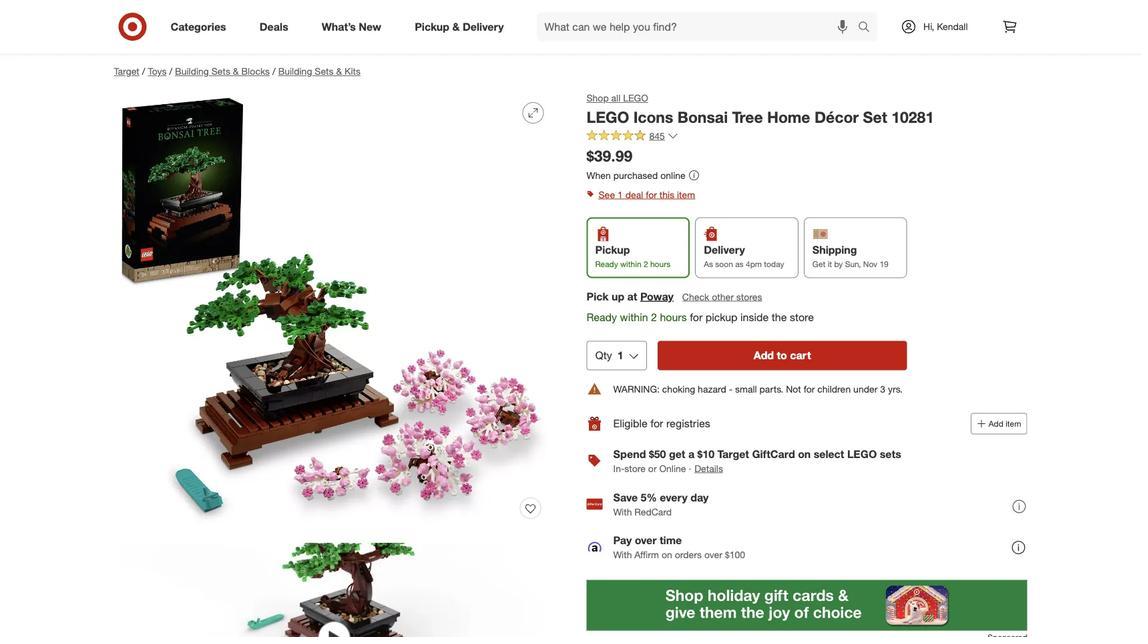Task type: describe. For each thing, give the bounding box(es) containing it.
qty
[[595, 349, 612, 362]]

1 vertical spatial over
[[705, 549, 723, 561]]

or
[[648, 462, 657, 474]]

2 horizontal spatial &
[[453, 20, 460, 33]]

for inside 'link'
[[646, 189, 657, 200]]

icons
[[634, 108, 674, 126]]

the
[[772, 311, 787, 324]]

stores
[[737, 291, 762, 303]]

1 for qty
[[618, 349, 624, 362]]

at
[[628, 290, 638, 303]]

giftcard
[[752, 448, 795, 461]]

eligible
[[614, 417, 648, 430]]

every
[[660, 491, 688, 504]]

spend $50 get a $10 target giftcard on select lego sets in-store or online ∙ details
[[614, 448, 902, 474]]

orders
[[675, 549, 702, 561]]

sets
[[880, 448, 902, 461]]

toys link
[[148, 65, 167, 77]]

10281
[[892, 108, 935, 126]]

target / toys / building sets & blocks / building sets & kits
[[114, 65, 361, 77]]

1 vertical spatial within
[[620, 311, 648, 324]]

hazard
[[698, 383, 727, 395]]

toys
[[148, 65, 167, 77]]

pickup & delivery link
[[404, 12, 521, 41]]

pay over time with affirm on orders over $100
[[614, 534, 745, 561]]

see 1 deal for this item link
[[587, 185, 1028, 204]]

1 horizontal spatial 2
[[651, 311, 657, 324]]

hi, kendall
[[924, 21, 968, 32]]

when purchased online
[[587, 169, 686, 181]]

it
[[828, 259, 832, 269]]

$50
[[649, 448, 666, 461]]

blocks
[[241, 65, 270, 77]]

purchased
[[614, 169, 658, 181]]

new
[[359, 20, 381, 33]]

∙
[[689, 462, 692, 474]]

up
[[612, 290, 625, 303]]

small
[[735, 383, 757, 395]]

1 vertical spatial advertisement region
[[587, 580, 1028, 631]]

pickup for ready
[[595, 243, 630, 256]]

details button
[[694, 461, 724, 476]]

2 inside the pickup ready within 2 hours
[[644, 259, 648, 269]]

0 horizontal spatial target
[[114, 65, 139, 77]]

845
[[650, 130, 665, 142]]

spend $50 get a $10 target giftcard on select lego sets link
[[614, 448, 902, 461]]

ready inside the pickup ready within 2 hours
[[595, 259, 618, 269]]

3 / from the left
[[272, 65, 276, 77]]

with inside 'save 5% every day with redcard'
[[614, 506, 632, 518]]

nov
[[864, 259, 878, 269]]

5%
[[641, 491, 657, 504]]

get
[[813, 259, 826, 269]]

kendall
[[937, 21, 968, 32]]

add item button
[[971, 413, 1028, 434]]

see
[[599, 189, 615, 200]]

add for add to cart
[[754, 349, 774, 362]]

pick
[[587, 290, 609, 303]]

online
[[660, 462, 686, 474]]

target inside the 'spend $50 get a $10 target giftcard on select lego sets in-store or online ∙ details'
[[718, 448, 749, 461]]

other
[[712, 291, 734, 303]]

time
[[660, 534, 682, 547]]

add for add item
[[989, 419, 1004, 429]]

poway button
[[640, 289, 674, 304]]

What can we help you find? suggestions appear below search field
[[537, 12, 862, 41]]

target link
[[114, 65, 139, 77]]

2 sets from the left
[[315, 65, 334, 77]]

1 vertical spatial hours
[[660, 311, 687, 324]]

hi,
[[924, 21, 935, 32]]

affirm
[[635, 549, 659, 561]]

image gallery element
[[114, 92, 555, 637]]

pickup
[[706, 311, 738, 324]]

for down check
[[690, 311, 703, 324]]

details
[[695, 462, 723, 474]]

on inside the 'spend $50 get a $10 target giftcard on select lego sets in-store or online ∙ details'
[[798, 448, 811, 461]]

$100
[[725, 549, 745, 561]]

day
[[691, 491, 709, 504]]

pay
[[614, 534, 632, 547]]

1 sets from the left
[[212, 65, 230, 77]]

yrs.
[[888, 383, 903, 395]]

set
[[863, 108, 888, 126]]

within inside the pickup ready within 2 hours
[[621, 259, 642, 269]]

search button
[[852, 12, 884, 44]]

add to cart button
[[658, 341, 907, 370]]

see 1 deal for this item
[[599, 189, 695, 200]]

4pm
[[746, 259, 762, 269]]

as
[[736, 259, 744, 269]]

add to cart
[[754, 349, 811, 362]]

in-
[[614, 462, 625, 474]]

redcard
[[635, 506, 672, 518]]

-
[[729, 383, 733, 395]]

building sets & blocks link
[[175, 65, 270, 77]]

cart
[[790, 349, 811, 362]]

lego inside the 'spend $50 get a $10 target giftcard on select lego sets in-store or online ∙ details'
[[848, 448, 877, 461]]

tree
[[732, 108, 763, 126]]



Task type: locate. For each thing, give the bounding box(es) containing it.
1 vertical spatial delivery
[[704, 243, 745, 256]]

registries
[[667, 417, 711, 430]]

0 vertical spatial store
[[790, 311, 814, 324]]

1 horizontal spatial pickup
[[595, 243, 630, 256]]

on down time
[[662, 549, 672, 561]]

1 for see
[[618, 189, 623, 200]]

lego down all
[[587, 108, 629, 126]]

a
[[689, 448, 695, 461]]

hours down poway button
[[660, 311, 687, 324]]

children
[[818, 383, 851, 395]]

1
[[618, 189, 623, 200], [618, 349, 624, 362]]

0 vertical spatial pickup
[[415, 20, 450, 33]]

for right eligible
[[651, 417, 664, 430]]

2 horizontal spatial /
[[272, 65, 276, 77]]

lego left the sets at bottom
[[848, 448, 877, 461]]

1 horizontal spatial /
[[169, 65, 172, 77]]

0 horizontal spatial over
[[635, 534, 657, 547]]

1 vertical spatial target
[[718, 448, 749, 461]]

pickup right new on the left top of the page
[[415, 20, 450, 33]]

2 / from the left
[[169, 65, 172, 77]]

0 horizontal spatial on
[[662, 549, 672, 561]]

target left toys
[[114, 65, 139, 77]]

as
[[704, 259, 713, 269]]

store down spend
[[625, 462, 646, 474]]

delivery inside delivery as soon as 4pm today
[[704, 243, 745, 256]]

pickup inside the pickup ready within 2 hours
[[595, 243, 630, 256]]

deals link
[[248, 12, 305, 41]]

0 vertical spatial 1
[[618, 189, 623, 200]]

item inside 'link'
[[677, 189, 695, 200]]

check other stores
[[683, 291, 762, 303]]

1 / from the left
[[142, 65, 145, 77]]

1 horizontal spatial target
[[718, 448, 749, 461]]

2 1 from the top
[[618, 349, 624, 362]]

inside
[[741, 311, 769, 324]]

with
[[614, 506, 632, 518], [614, 549, 632, 561]]

1 vertical spatial item
[[1006, 419, 1022, 429]]

1 vertical spatial store
[[625, 462, 646, 474]]

over
[[635, 534, 657, 547], [705, 549, 723, 561]]

shop
[[587, 92, 609, 104]]

décor
[[815, 108, 859, 126]]

hours
[[651, 259, 671, 269], [660, 311, 687, 324]]

bonsai
[[678, 108, 728, 126]]

sets left blocks on the top left of page
[[212, 65, 230, 77]]

0 horizontal spatial &
[[233, 65, 239, 77]]

item inside button
[[1006, 419, 1022, 429]]

pickup ready within 2 hours
[[595, 243, 671, 269]]

delivery
[[463, 20, 504, 33], [704, 243, 745, 256]]

sets left kits at top
[[315, 65, 334, 77]]

when
[[587, 169, 611, 181]]

1 vertical spatial lego
[[587, 108, 629, 126]]

0 horizontal spatial delivery
[[463, 20, 504, 33]]

0 horizontal spatial 2
[[644, 259, 648, 269]]

all
[[612, 92, 621, 104]]

2 down poway button
[[651, 311, 657, 324]]

$39.99
[[587, 147, 633, 165]]

check other stores button
[[682, 290, 763, 304]]

0 horizontal spatial building
[[175, 65, 209, 77]]

lego right all
[[623, 92, 648, 104]]

ready up pick
[[595, 259, 618, 269]]

spend
[[614, 448, 646, 461]]

/ right toys
[[169, 65, 172, 77]]

1 horizontal spatial sets
[[315, 65, 334, 77]]

save
[[614, 491, 638, 504]]

store right the
[[790, 311, 814, 324]]

pick up at poway
[[587, 290, 674, 303]]

0 vertical spatial advertisement region
[[103, 19, 1038, 51]]

not
[[786, 383, 801, 395]]

ready down pick
[[587, 311, 617, 324]]

parts.
[[760, 383, 784, 395]]

shipping
[[813, 243, 857, 256]]

lego
[[623, 92, 648, 104], [587, 108, 629, 126], [848, 448, 877, 461]]

1 vertical spatial ready
[[587, 311, 617, 324]]

kits
[[345, 65, 361, 77]]

deal
[[626, 189, 643, 200]]

under
[[854, 383, 878, 395]]

categories link
[[159, 12, 243, 41]]

hours up poway
[[651, 259, 671, 269]]

on inside pay over time with affirm on orders over $100
[[662, 549, 672, 561]]

soon
[[716, 259, 733, 269]]

1 horizontal spatial delivery
[[704, 243, 745, 256]]

$10
[[698, 448, 715, 461]]

pickup
[[415, 20, 450, 33], [595, 243, 630, 256]]

0 horizontal spatial item
[[677, 189, 695, 200]]

0 vertical spatial lego
[[623, 92, 648, 104]]

1 inside 'link'
[[618, 189, 623, 200]]

/ right blocks on the top left of page
[[272, 65, 276, 77]]

item
[[677, 189, 695, 200], [1006, 419, 1022, 429]]

choking
[[662, 383, 695, 395]]

sets
[[212, 65, 230, 77], [315, 65, 334, 77]]

1 vertical spatial with
[[614, 549, 632, 561]]

poway
[[640, 290, 674, 303]]

0 vertical spatial hours
[[651, 259, 671, 269]]

0 horizontal spatial store
[[625, 462, 646, 474]]

1 vertical spatial 2
[[651, 311, 657, 324]]

0 vertical spatial ready
[[595, 259, 618, 269]]

delivery as soon as 4pm today
[[704, 243, 784, 269]]

pickup for &
[[415, 20, 450, 33]]

0 vertical spatial over
[[635, 534, 657, 547]]

0 horizontal spatial /
[[142, 65, 145, 77]]

deals
[[260, 20, 288, 33]]

sun,
[[845, 259, 861, 269]]

advertisement region
[[103, 19, 1038, 51], [587, 580, 1028, 631]]

1 horizontal spatial building
[[278, 65, 312, 77]]

0 vertical spatial on
[[798, 448, 811, 461]]

eligible for registries
[[614, 417, 711, 430]]

0 horizontal spatial pickup
[[415, 20, 450, 33]]

over up affirm
[[635, 534, 657, 547]]

building right toys
[[175, 65, 209, 77]]

2 with from the top
[[614, 549, 632, 561]]

store inside the 'spend $50 get a $10 target giftcard on select lego sets in-store or online ∙ details'
[[625, 462, 646, 474]]

delivery inside pickup & delivery link
[[463, 20, 504, 33]]

0 vertical spatial delivery
[[463, 20, 504, 33]]

today
[[764, 259, 784, 269]]

1 vertical spatial on
[[662, 549, 672, 561]]

1 vertical spatial add
[[989, 419, 1004, 429]]

1 horizontal spatial add
[[989, 419, 1004, 429]]

0 horizontal spatial add
[[754, 349, 774, 362]]

warning:
[[614, 383, 660, 395]]

hours inside the pickup ready within 2 hours
[[651, 259, 671, 269]]

0 vertical spatial target
[[114, 65, 139, 77]]

1 horizontal spatial over
[[705, 549, 723, 561]]

for right not
[[804, 383, 815, 395]]

1 horizontal spatial &
[[336, 65, 342, 77]]

target right $10
[[718, 448, 749, 461]]

building sets & kits link
[[278, 65, 361, 77]]

&
[[453, 20, 460, 33], [233, 65, 239, 77], [336, 65, 342, 77]]

home
[[768, 108, 811, 126]]

0 vertical spatial add
[[754, 349, 774, 362]]

pickup up up
[[595, 243, 630, 256]]

2 up poway
[[644, 259, 648, 269]]

0 vertical spatial 2
[[644, 259, 648, 269]]

over left $100
[[705, 549, 723, 561]]

with down pay
[[614, 549, 632, 561]]

1 building from the left
[[175, 65, 209, 77]]

add item
[[989, 419, 1022, 429]]

categories
[[171, 20, 226, 33]]

what's
[[322, 20, 356, 33]]

2 building from the left
[[278, 65, 312, 77]]

shipping get it by sun, nov 19
[[813, 243, 889, 269]]

within down at
[[620, 311, 648, 324]]

845 link
[[587, 129, 679, 145]]

0 horizontal spatial sets
[[212, 65, 230, 77]]

for left this
[[646, 189, 657, 200]]

select
[[814, 448, 845, 461]]

add
[[754, 349, 774, 362], [989, 419, 1004, 429]]

on left select
[[798, 448, 811, 461]]

check
[[683, 291, 710, 303]]

1 vertical spatial pickup
[[595, 243, 630, 256]]

pickup inside pickup & delivery link
[[415, 20, 450, 33]]

1 horizontal spatial item
[[1006, 419, 1022, 429]]

0 vertical spatial with
[[614, 506, 632, 518]]

building
[[175, 65, 209, 77], [278, 65, 312, 77]]

online
[[661, 169, 686, 181]]

0 vertical spatial item
[[677, 189, 695, 200]]

within up pick up at poway
[[621, 259, 642, 269]]

building right blocks on the top left of page
[[278, 65, 312, 77]]

2 vertical spatial lego
[[848, 448, 877, 461]]

1 horizontal spatial on
[[798, 448, 811, 461]]

1 horizontal spatial store
[[790, 311, 814, 324]]

1 right 'see'
[[618, 189, 623, 200]]

with down save
[[614, 506, 632, 518]]

1 1 from the top
[[618, 189, 623, 200]]

this
[[660, 189, 675, 200]]

1 with from the top
[[614, 506, 632, 518]]

1 right qty
[[618, 349, 624, 362]]

shop all lego lego icons bonsai tree home décor set 10281
[[587, 92, 935, 126]]

lego icons bonsai tree home d&#233;cor set 10281, 1 of 16 image
[[114, 92, 555, 532]]

1 vertical spatial 1
[[618, 349, 624, 362]]

with inside pay over time with affirm on orders over $100
[[614, 549, 632, 561]]

/ left toys link
[[142, 65, 145, 77]]

target
[[114, 65, 139, 77], [718, 448, 749, 461]]

what's new link
[[310, 12, 398, 41]]

0 vertical spatial within
[[621, 259, 642, 269]]

19
[[880, 259, 889, 269]]

by
[[835, 259, 843, 269]]



Task type: vqa. For each thing, say whether or not it's contained in the screenshot.
nov in the top right of the page
yes



